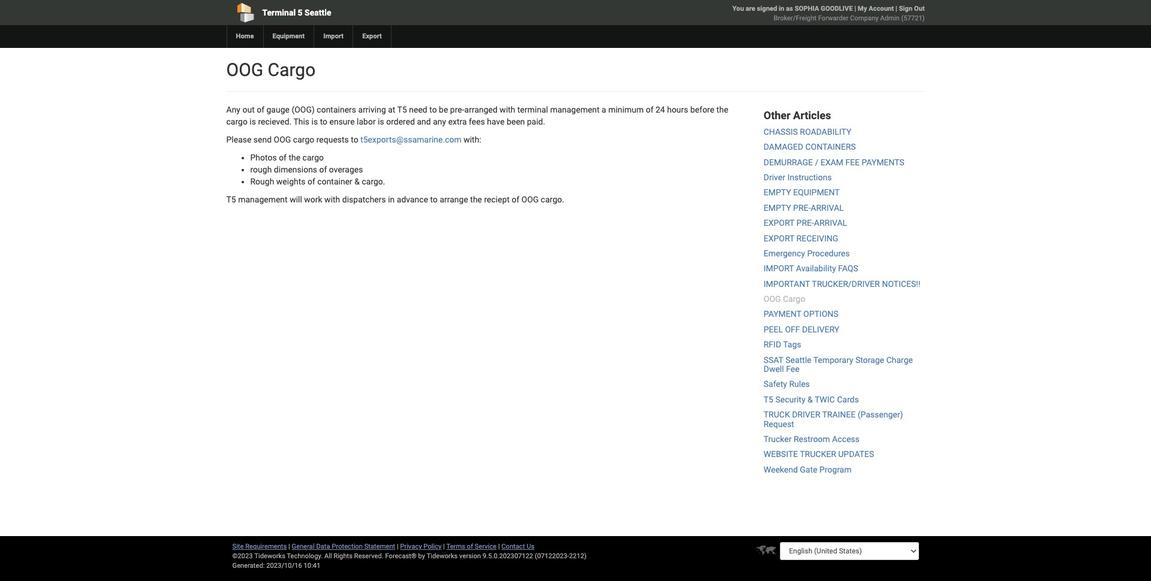 Task type: describe. For each thing, give the bounding box(es) containing it.
0 vertical spatial arrival
[[811, 203, 844, 213]]

need
[[409, 105, 428, 115]]

oog down home link
[[226, 59, 263, 80]]

any
[[226, 105, 241, 115]]

security
[[776, 395, 806, 405]]

of right out
[[257, 105, 265, 115]]

extra
[[449, 117, 467, 127]]

driver
[[764, 173, 786, 182]]

cargo for send
[[293, 135, 315, 145]]

to down containers
[[320, 117, 328, 127]]

1 vertical spatial pre-
[[797, 218, 815, 228]]

(oog)
[[292, 105, 315, 115]]

with inside any out of gauge (oog) containers arriving at t5 need to be pre-arranged with terminal management a minimum of 24 hours before the cargo is recieved. this is to ensure labor is ordered and any extra fees have been paid.
[[500, 105, 516, 115]]

to down labor
[[351, 135, 359, 145]]

account
[[869, 5, 894, 13]]

rules
[[790, 380, 810, 390]]

receiving
[[797, 234, 839, 243]]

statement
[[365, 544, 396, 551]]

company
[[851, 14, 879, 22]]

are
[[746, 5, 756, 13]]

faqs
[[839, 264, 859, 274]]

ssat
[[764, 356, 784, 365]]

cards
[[838, 395, 859, 405]]

advance
[[397, 195, 428, 205]]

site requirements | general data protection statement | privacy policy | terms of service | contact us ©2023 tideworks technology. all rights reserved. forecast® by tideworks version 9.5.0.202307122 (07122023-2212) generated: 2023/10/16 10:41
[[232, 544, 587, 571]]

of up the container on the left of page
[[319, 165, 327, 175]]

minimum
[[609, 105, 644, 115]]

rfid tags link
[[764, 340, 802, 350]]

storage
[[856, 356, 885, 365]]

oog inside the other articles chassis roadability damaged containers demurrage / exam fee payments driver instructions empty equipment empty pre-arrival export pre-arrival export receiving emergency procedures import availability faqs important trucker/driver notices!! oog cargo payment options peel off delivery rfid tags ssat seattle temporary storage charge dwell fee safety rules t5 security & twic cards truck driver trainee (passenger) request trucker restroom access website trucker updates weekend gate program
[[764, 295, 781, 304]]

24
[[656, 105, 665, 115]]

1 export from the top
[[764, 218, 795, 228]]

0 horizontal spatial seattle
[[305, 8, 331, 17]]

containers
[[317, 105, 356, 115]]

equipment
[[794, 188, 840, 198]]

import
[[324, 32, 344, 40]]

contact us link
[[502, 544, 535, 551]]

cargo inside the other articles chassis roadability damaged containers demurrage / exam fee payments driver instructions empty equipment empty pre-arrival export pre-arrival export receiving emergency procedures import availability faqs important trucker/driver notices!! oog cargo payment options peel off delivery rfid tags ssat seattle temporary storage charge dwell fee safety rules t5 security & twic cards truck driver trainee (passenger) request trucker restroom access website trucker updates weekend gate program
[[784, 295, 806, 304]]

data
[[316, 544, 330, 551]]

sophia
[[795, 5, 820, 13]]

demurrage / exam fee payments link
[[764, 158, 905, 167]]

peel off delivery link
[[764, 325, 840, 335]]

| left general
[[289, 544, 290, 551]]

rights
[[334, 553, 353, 561]]

forwarder
[[819, 14, 849, 22]]

the inside "photos of the cargo rough dimensions of overages rough weights of container & cargo."
[[289, 153, 301, 163]]

ensure
[[330, 117, 355, 127]]

to left arrange
[[430, 195, 438, 205]]

trucker
[[764, 435, 792, 445]]

please
[[226, 135, 252, 145]]

management inside any out of gauge (oog) containers arriving at t5 need to be pre-arranged with terminal management a minimum of 24 hours before the cargo is recieved. this is to ensure labor is ordered and any extra fees have been paid.
[[551, 105, 600, 115]]

rough
[[250, 177, 274, 187]]

t5 inside the other articles chassis roadability damaged containers demurrage / exam fee payments driver instructions empty equipment empty pre-arrival export pre-arrival export receiving emergency procedures import availability faqs important trucker/driver notices!! oog cargo payment options peel off delivery rfid tags ssat seattle temporary storage charge dwell fee safety rules t5 security & twic cards truck driver trainee (passenger) request trucker restroom access website trucker updates weekend gate program
[[764, 395, 774, 405]]

t5 management will work with dispatchers in advance to arrange the reciept of oog cargo.
[[226, 195, 565, 205]]

oog down recieved.
[[274, 135, 291, 145]]

import link
[[314, 25, 353, 48]]

by
[[418, 553, 425, 561]]

terminal 5 seattle link
[[226, 0, 507, 25]]

of left 24
[[646, 105, 654, 115]]

equipment
[[273, 32, 305, 40]]

important trucker/driver notices!! link
[[764, 279, 921, 289]]

and
[[417, 117, 431, 127]]

reciept
[[484, 195, 510, 205]]

of inside site requirements | general data protection statement | privacy policy | terms of service | contact us ©2023 tideworks technology. all rights reserved. forecast® by tideworks version 9.5.0.202307122 (07122023-2212) generated: 2023/10/16 10:41
[[467, 544, 473, 551]]

damaged
[[764, 142, 804, 152]]

arriving
[[358, 105, 386, 115]]

containers
[[806, 142, 856, 152]]

photos of the cargo rough dimensions of overages rough weights of container & cargo.
[[250, 153, 385, 187]]

0 vertical spatial pre-
[[794, 203, 811, 213]]

charge
[[887, 356, 914, 365]]

pre-
[[450, 105, 465, 115]]

| up 9.5.0.202307122
[[499, 544, 500, 551]]

please send oog cargo requests to t5exports@ssamarine.com with:
[[226, 135, 482, 145]]

0 horizontal spatial in
[[388, 195, 395, 205]]

demurrage
[[764, 158, 814, 167]]

t5 inside any out of gauge (oog) containers arriving at t5 need to be pre-arranged with terminal management a minimum of 24 hours before the cargo is recieved. this is to ensure labor is ordered and any extra fees have been paid.
[[398, 105, 407, 115]]

©2023 tideworks
[[232, 553, 286, 561]]

procedures
[[808, 249, 850, 259]]

peel
[[764, 325, 784, 335]]

recieved.
[[258, 117, 292, 127]]

emergency
[[764, 249, 806, 259]]

dwell
[[764, 365, 785, 374]]

been
[[507, 117, 525, 127]]

t5exports@ssamarine.com link
[[361, 135, 462, 145]]

terminal
[[262, 8, 296, 17]]

website
[[764, 450, 799, 460]]

site requirements link
[[232, 544, 287, 551]]

0 horizontal spatial t5
[[226, 195, 236, 205]]

tideworks
[[427, 553, 458, 561]]

| up the forecast®
[[397, 544, 399, 551]]

2023/10/16
[[267, 563, 302, 571]]

safety rules link
[[764, 380, 810, 390]]

access
[[833, 435, 860, 445]]

to left be
[[430, 105, 437, 115]]

cargo inside any out of gauge (oog) containers arriving at t5 need to be pre-arranged with terminal management a minimum of 24 hours before the cargo is recieved. this is to ensure labor is ordered and any extra fees have been paid.
[[226, 117, 248, 127]]

container
[[318, 177, 353, 187]]

| left sign
[[896, 5, 898, 13]]

all
[[325, 553, 332, 561]]

rfid
[[764, 340, 782, 350]]

instructions
[[788, 173, 832, 182]]



Task type: vqa. For each thing, say whether or not it's contained in the screenshot.
search button on the top right of the page
no



Task type: locate. For each thing, give the bounding box(es) containing it.
availability
[[797, 264, 837, 274]]

you are signed in as sophia goodlive | my account | sign out broker/freight forwarder company admin (57721)
[[733, 5, 925, 22]]

privacy policy link
[[400, 544, 442, 551]]

& inside "photos of the cargo rough dimensions of overages rough weights of container & cargo."
[[355, 177, 360, 187]]

oog cargo
[[226, 59, 316, 80]]

is down out
[[250, 117, 256, 127]]

out
[[915, 5, 925, 13]]

payment
[[764, 310, 802, 319]]

the up dimensions
[[289, 153, 301, 163]]

1 vertical spatial seattle
[[786, 356, 812, 365]]

roadability
[[800, 127, 852, 137]]

0 vertical spatial cargo
[[226, 117, 248, 127]]

home link
[[226, 25, 263, 48]]

the left "reciept"
[[471, 195, 482, 205]]

(57721)
[[902, 14, 925, 22]]

of up dimensions
[[279, 153, 287, 163]]

cargo down "any"
[[226, 117, 248, 127]]

before
[[691, 105, 715, 115]]

truck
[[764, 410, 791, 420]]

0 vertical spatial empty
[[764, 188, 792, 198]]

the inside any out of gauge (oog) containers arriving at t5 need to be pre-arranged with terminal management a minimum of 24 hours before the cargo is recieved. this is to ensure labor is ordered and any extra fees have been paid.
[[717, 105, 729, 115]]

payments
[[862, 158, 905, 167]]

0 horizontal spatial &
[[355, 177, 360, 187]]

0 horizontal spatial with
[[325, 195, 340, 205]]

1 empty from the top
[[764, 188, 792, 198]]

is
[[250, 117, 256, 127], [312, 117, 318, 127], [378, 117, 384, 127]]

1 vertical spatial cargo.
[[541, 195, 565, 205]]

2 vertical spatial the
[[471, 195, 482, 205]]

1 horizontal spatial with
[[500, 105, 516, 115]]

gauge
[[267, 105, 290, 115]]

privacy
[[400, 544, 422, 551]]

home
[[236, 32, 254, 40]]

trucker restroom access link
[[764, 435, 860, 445]]

cargo
[[268, 59, 316, 80], [784, 295, 806, 304]]

1 vertical spatial arrival
[[815, 218, 848, 228]]

0 vertical spatial cargo.
[[362, 177, 385, 187]]

is right labor
[[378, 117, 384, 127]]

cargo. right "reciept"
[[541, 195, 565, 205]]

notices!!
[[883, 279, 921, 289]]

cargo. up dispatchers
[[362, 177, 385, 187]]

1 vertical spatial cargo
[[293, 135, 315, 145]]

2 horizontal spatial the
[[717, 105, 729, 115]]

service
[[475, 544, 497, 551]]

0 vertical spatial management
[[551, 105, 600, 115]]

in left as
[[779, 5, 785, 13]]

| left the my
[[855, 5, 857, 13]]

with down the container on the left of page
[[325, 195, 340, 205]]

fees
[[469, 117, 485, 127]]

1 horizontal spatial cargo
[[784, 295, 806, 304]]

with up "been"
[[500, 105, 516, 115]]

in inside you are signed in as sophia goodlive | my account | sign out broker/freight forwarder company admin (57721)
[[779, 5, 785, 13]]

10:41
[[304, 563, 321, 571]]

export up export receiving link
[[764, 218, 795, 228]]

labor
[[357, 117, 376, 127]]

a
[[602, 105, 607, 115]]

updates
[[839, 450, 875, 460]]

0 horizontal spatial management
[[238, 195, 288, 205]]

1 horizontal spatial &
[[808, 395, 813, 405]]

sign
[[900, 5, 913, 13]]

emergency procedures link
[[764, 249, 850, 259]]

oog up payment
[[764, 295, 781, 304]]

2 is from the left
[[312, 117, 318, 127]]

be
[[439, 105, 448, 115]]

the right before
[[717, 105, 729, 115]]

export pre-arrival link
[[764, 218, 848, 228]]

empty down empty equipment link in the top of the page
[[764, 203, 792, 213]]

important
[[764, 279, 811, 289]]

of right "reciept"
[[512, 195, 520, 205]]

seattle
[[305, 8, 331, 17], [786, 356, 812, 365]]

arrival up the receiving
[[815, 218, 848, 228]]

policy
[[424, 544, 442, 551]]

the
[[717, 105, 729, 115], [289, 153, 301, 163], [471, 195, 482, 205]]

cargo.
[[362, 177, 385, 187], [541, 195, 565, 205]]

terms of service link
[[447, 544, 497, 551]]

1 vertical spatial t5
[[226, 195, 236, 205]]

1 horizontal spatial the
[[471, 195, 482, 205]]

3 is from the left
[[378, 117, 384, 127]]

2 export from the top
[[764, 234, 795, 243]]

us
[[527, 544, 535, 551]]

export
[[764, 218, 795, 228], [764, 234, 795, 243]]

seattle down tags
[[786, 356, 812, 365]]

photos
[[250, 153, 277, 163]]

weights
[[276, 177, 306, 187]]

arrival down 'equipment'
[[811, 203, 844, 213]]

| up tideworks
[[444, 544, 445, 551]]

1 horizontal spatial in
[[779, 5, 785, 13]]

trucker
[[800, 450, 837, 460]]

site
[[232, 544, 244, 551]]

weekend gate program link
[[764, 465, 852, 475]]

seattle inside the other articles chassis roadability damaged containers demurrage / exam fee payments driver instructions empty equipment empty pre-arrival export pre-arrival export receiving emergency procedures import availability faqs important trucker/driver notices!! oog cargo payment options peel off delivery rfid tags ssat seattle temporary storage charge dwell fee safety rules t5 security & twic cards truck driver trainee (passenger) request trucker restroom access website trucker updates weekend gate program
[[786, 356, 812, 365]]

cargo up payment options link
[[784, 295, 806, 304]]

1 horizontal spatial t5
[[398, 105, 407, 115]]

& down overages
[[355, 177, 360, 187]]

import availability faqs link
[[764, 264, 859, 274]]

0 horizontal spatial cargo.
[[362, 177, 385, 187]]

weekend
[[764, 465, 798, 475]]

work
[[304, 195, 323, 205]]

generated:
[[232, 563, 265, 571]]

equipment link
[[263, 25, 314, 48]]

oog right "reciept"
[[522, 195, 539, 205]]

cargo down equipment link
[[268, 59, 316, 80]]

my account link
[[858, 5, 894, 13]]

(07122023-
[[535, 553, 570, 561]]

2 horizontal spatial is
[[378, 117, 384, 127]]

1 vertical spatial the
[[289, 153, 301, 163]]

of up version at the left of page
[[467, 544, 473, 551]]

payment options link
[[764, 310, 839, 319]]

1 vertical spatial &
[[808, 395, 813, 405]]

my
[[858, 5, 868, 13]]

with:
[[464, 135, 482, 145]]

empty pre-arrival link
[[764, 203, 844, 213]]

0 vertical spatial the
[[717, 105, 729, 115]]

export up emergency
[[764, 234, 795, 243]]

requirements
[[246, 544, 287, 551]]

2 vertical spatial cargo
[[303, 153, 324, 163]]

cargo down this
[[293, 135, 315, 145]]

1 vertical spatial cargo
[[784, 295, 806, 304]]

pre- down empty equipment link in the top of the page
[[794, 203, 811, 213]]

0 vertical spatial cargo
[[268, 59, 316, 80]]

0 vertical spatial &
[[355, 177, 360, 187]]

empty equipment link
[[764, 188, 840, 198]]

hours
[[668, 105, 689, 115]]

paid.
[[527, 117, 546, 127]]

send
[[254, 135, 272, 145]]

1 vertical spatial export
[[764, 234, 795, 243]]

other articles chassis roadability damaged containers demurrage / exam fee payments driver instructions empty equipment empty pre-arrival export pre-arrival export receiving emergency procedures import availability faqs important trucker/driver notices!! oog cargo payment options peel off delivery rfid tags ssat seattle temporary storage charge dwell fee safety rules t5 security & twic cards truck driver trainee (passenger) request trucker restroom access website trucker updates weekend gate program
[[764, 109, 921, 475]]

0 horizontal spatial cargo
[[268, 59, 316, 80]]

dispatchers
[[342, 195, 386, 205]]

of
[[257, 105, 265, 115], [646, 105, 654, 115], [279, 153, 287, 163], [319, 165, 327, 175], [308, 177, 315, 187], [512, 195, 520, 205], [467, 544, 473, 551]]

1 horizontal spatial is
[[312, 117, 318, 127]]

9.5.0.202307122
[[483, 553, 534, 561]]

in
[[779, 5, 785, 13], [388, 195, 395, 205]]

& left twic
[[808, 395, 813, 405]]

cargo up dimensions
[[303, 153, 324, 163]]

empty down "driver"
[[764, 188, 792, 198]]

request
[[764, 420, 795, 429]]

1 horizontal spatial management
[[551, 105, 600, 115]]

goodlive
[[821, 5, 853, 13]]

1 horizontal spatial cargo.
[[541, 195, 565, 205]]

fee
[[846, 158, 860, 167]]

1 vertical spatial empty
[[764, 203, 792, 213]]

in left advance on the top left of page
[[388, 195, 395, 205]]

2 horizontal spatial t5
[[764, 395, 774, 405]]

0 vertical spatial with
[[500, 105, 516, 115]]

1 vertical spatial management
[[238, 195, 288, 205]]

management
[[551, 105, 600, 115], [238, 195, 288, 205]]

damaged containers link
[[764, 142, 856, 152]]

out
[[243, 105, 255, 115]]

2 empty from the top
[[764, 203, 792, 213]]

driver
[[793, 410, 821, 420]]

website trucker updates link
[[764, 450, 875, 460]]

cargo inside "photos of the cargo rough dimensions of overages rough weights of container & cargo."
[[303, 153, 324, 163]]

1 vertical spatial in
[[388, 195, 395, 205]]

is right this
[[312, 117, 318, 127]]

export link
[[353, 25, 391, 48]]

0 horizontal spatial the
[[289, 153, 301, 163]]

0 vertical spatial export
[[764, 218, 795, 228]]

2 vertical spatial t5
[[764, 395, 774, 405]]

reserved.
[[354, 553, 384, 561]]

1 horizontal spatial seattle
[[786, 356, 812, 365]]

driver instructions link
[[764, 173, 832, 182]]

trainee
[[823, 410, 856, 420]]

seattle right 5 at the top
[[305, 8, 331, 17]]

& inside the other articles chassis roadability damaged containers demurrage / exam fee payments driver instructions empty equipment empty pre-arrival export pre-arrival export receiving emergency procedures import availability faqs important trucker/driver notices!! oog cargo payment options peel off delivery rfid tags ssat seattle temporary storage charge dwell fee safety rules t5 security & twic cards truck driver trainee (passenger) request trucker restroom access website trucker updates weekend gate program
[[808, 395, 813, 405]]

cargo. inside "photos of the cargo rough dimensions of overages rough weights of container & cargo."
[[362, 177, 385, 187]]

0 vertical spatial t5
[[398, 105, 407, 115]]

pre- down empty pre-arrival link
[[797, 218, 815, 228]]

0 horizontal spatial is
[[250, 117, 256, 127]]

0 vertical spatial in
[[779, 5, 785, 13]]

1 is from the left
[[250, 117, 256, 127]]

1 vertical spatial with
[[325, 195, 340, 205]]

cargo for of
[[303, 153, 324, 163]]

of up work
[[308, 177, 315, 187]]

export receiving link
[[764, 234, 839, 243]]

0 vertical spatial seattle
[[305, 8, 331, 17]]

admin
[[881, 14, 900, 22]]

forecast®
[[385, 553, 417, 561]]

off
[[786, 325, 801, 335]]

management left a
[[551, 105, 600, 115]]

management down rough
[[238, 195, 288, 205]]



